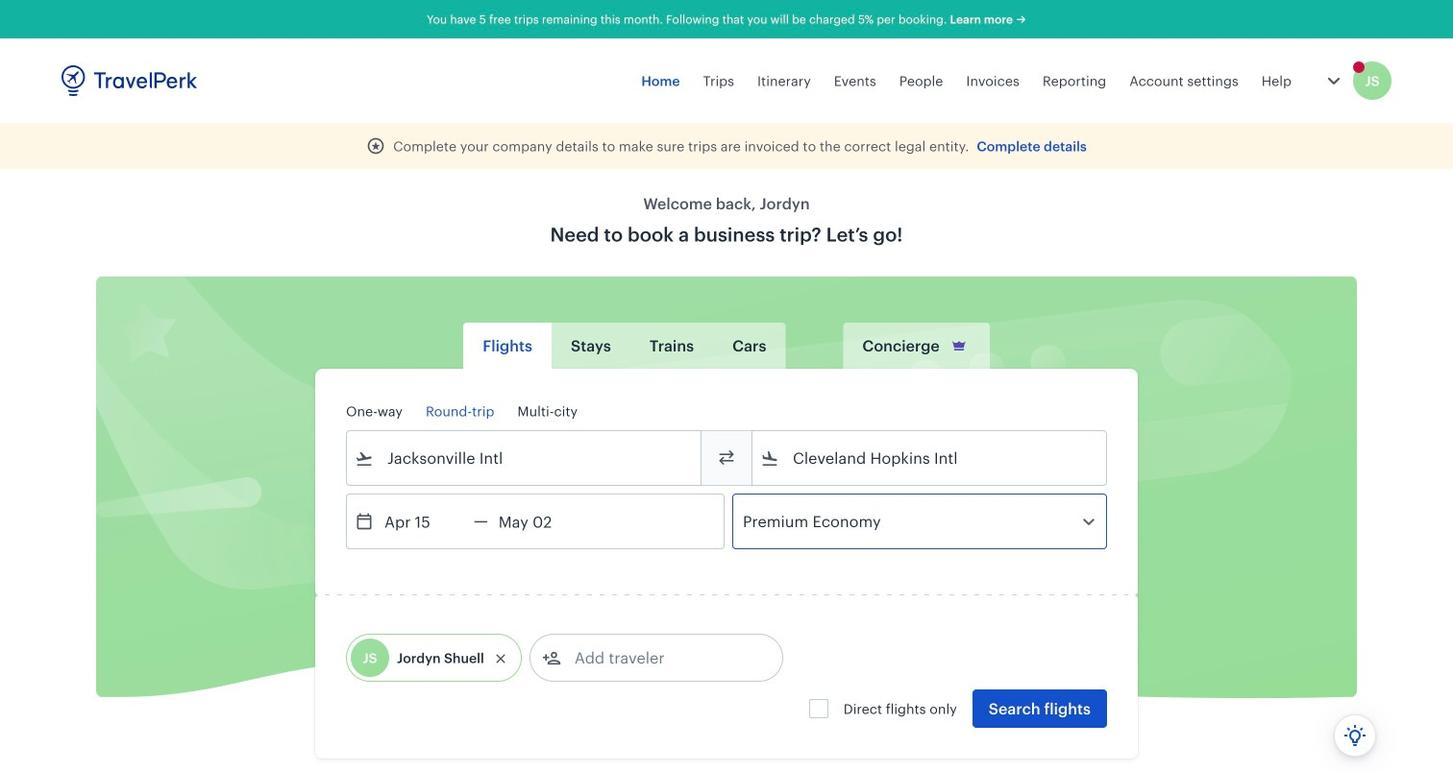 Task type: describe. For each thing, give the bounding box(es) containing it.
Add traveler search field
[[561, 643, 761, 674]]

To search field
[[780, 443, 1082, 474]]

Depart text field
[[374, 495, 474, 549]]



Task type: vqa. For each thing, say whether or not it's contained in the screenshot.
Return text box
yes



Task type: locate. For each thing, give the bounding box(es) containing it.
Return text field
[[488, 495, 588, 549]]

From search field
[[374, 443, 676, 474]]



